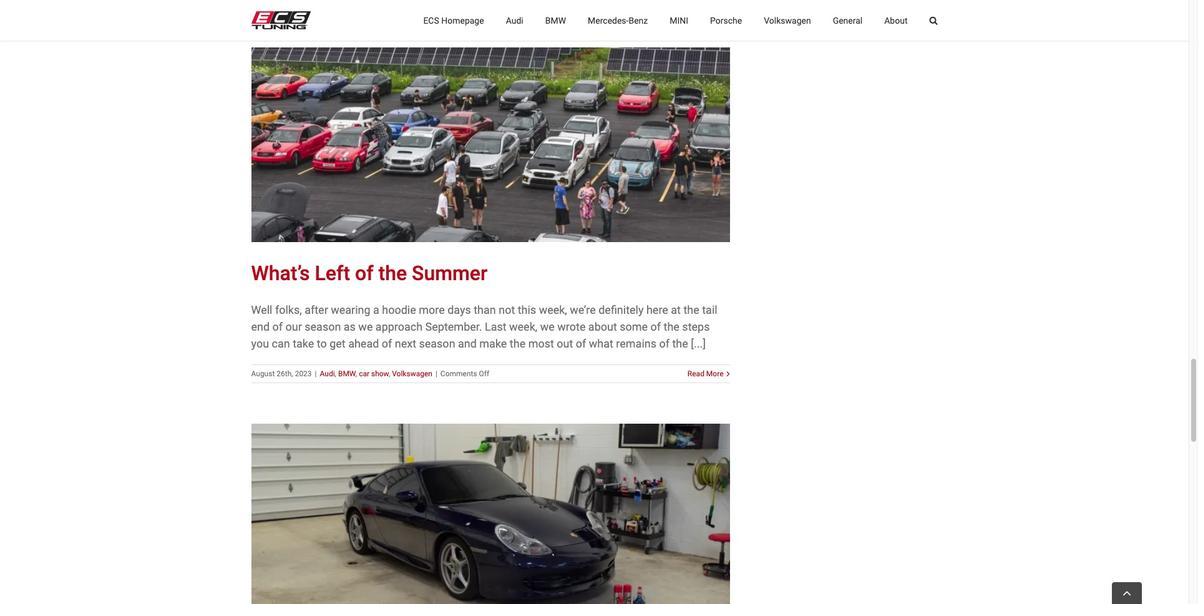 Task type: describe. For each thing, give the bounding box(es) containing it.
left
[[315, 262, 350, 285]]

ecs
[[423, 15, 439, 25]]

august
[[251, 370, 275, 378]]

the left "most"
[[510, 337, 526, 350]]

what
[[589, 337, 614, 350]]

porsche
[[710, 15, 742, 25]]

homepage
[[441, 15, 484, 25]]

read
[[688, 370, 705, 378]]

summer
[[412, 262, 488, 285]]

what's left of the summer link
[[251, 262, 488, 285]]

0 vertical spatial bmw
[[545, 15, 566, 25]]

porsche link
[[710, 0, 742, 41]]

get
[[330, 337, 346, 350]]

make
[[480, 337, 507, 350]]

2 | from the left
[[436, 370, 437, 378]]

mercedes-benz link
[[588, 0, 648, 41]]

the right 'at'
[[684, 303, 700, 317]]

1 we from the left
[[359, 320, 373, 333]]

than
[[474, 303, 496, 317]]

a
[[373, 303, 379, 317]]

out
[[557, 337, 573, 350]]

some
[[620, 320, 648, 333]]

more
[[419, 303, 445, 317]]

2 , from the left
[[356, 370, 357, 378]]

1 vertical spatial audi
[[320, 370, 335, 378]]

show
[[371, 370, 389, 378]]

0 horizontal spatial bmw
[[338, 370, 356, 378]]

september.
[[425, 320, 482, 333]]

about
[[885, 15, 908, 25]]

and
[[458, 337, 477, 350]]

of left our
[[273, 320, 283, 333]]

planning ahead image
[[251, 424, 730, 604]]

general
[[833, 15, 863, 25]]

to
[[317, 337, 327, 350]]

general link
[[833, 0, 863, 41]]

0 vertical spatial season
[[305, 320, 341, 333]]

wearing
[[331, 303, 371, 317]]

about
[[589, 320, 617, 333]]

approach
[[376, 320, 423, 333]]

of left next
[[382, 337, 392, 350]]

as
[[344, 320, 356, 333]]

the left [...]
[[673, 337, 688, 350]]

august 26th, 2023 | audi , bmw , car show , volkswagen | comments off
[[251, 370, 490, 378]]

mini
[[670, 15, 689, 25]]

1 vertical spatial volkswagen
[[392, 370, 433, 378]]

2 we from the left
[[540, 320, 555, 333]]

1 vertical spatial week,
[[509, 320, 538, 333]]

days
[[448, 303, 471, 317]]

wrote
[[558, 320, 586, 333]]

last
[[485, 320, 507, 333]]

about link
[[885, 0, 908, 41]]

1 horizontal spatial volkswagen link
[[764, 0, 811, 41]]

at
[[671, 303, 681, 317]]

take
[[293, 337, 314, 350]]

1 | from the left
[[315, 370, 317, 378]]

0 vertical spatial audi link
[[506, 0, 524, 41]]

1 vertical spatial bmw link
[[338, 370, 356, 378]]

next
[[395, 337, 416, 350]]

of right remains
[[659, 337, 670, 350]]

most
[[529, 337, 554, 350]]

tail
[[702, 303, 718, 317]]

mercedes-benz
[[588, 15, 648, 25]]



Task type: vqa. For each thing, say whether or not it's contained in the screenshot.
comply on the bottom of the page
no



Task type: locate. For each thing, give the bounding box(es) containing it.
well folks, after wearing a hoodie more days than not this week, we're definitely here at the tail end of our season as we approach september. last week, we wrote about some of the steps you can take to get ahead of next season and make the most out of what remains of the [...]
[[251, 303, 718, 350]]

we're
[[570, 303, 596, 317]]

read more
[[688, 370, 724, 378]]

season
[[305, 320, 341, 333], [419, 337, 455, 350]]

definitely
[[599, 303, 644, 317]]

not
[[499, 303, 515, 317]]

bmw link left car
[[338, 370, 356, 378]]

0 horizontal spatial bmw link
[[338, 370, 356, 378]]

bmw left car
[[338, 370, 356, 378]]

| left comments on the left bottom of the page
[[436, 370, 437, 378]]

audi link right 'homepage'
[[506, 0, 524, 41]]

0 vertical spatial volkswagen link
[[764, 0, 811, 41]]

more
[[707, 370, 724, 378]]

ecs homepage
[[423, 15, 484, 25]]

[...]
[[691, 337, 706, 350]]

0 vertical spatial volkswagen
[[764, 15, 811, 25]]

what's left of the summer
[[251, 262, 488, 285]]

|
[[315, 370, 317, 378], [436, 370, 437, 378]]

end
[[251, 320, 270, 333]]

volkswagen left general
[[764, 15, 811, 25]]

of right the "left"
[[355, 262, 374, 285]]

0 horizontal spatial |
[[315, 370, 317, 378]]

week,
[[539, 303, 567, 317], [509, 320, 538, 333]]

0 horizontal spatial volkswagen link
[[392, 370, 433, 378]]

1 vertical spatial volkswagen link
[[392, 370, 433, 378]]

1 horizontal spatial we
[[540, 320, 555, 333]]

1 horizontal spatial season
[[419, 337, 455, 350]]

we
[[359, 320, 373, 333], [540, 320, 555, 333]]

well
[[251, 303, 272, 317]]

1 horizontal spatial audi
[[506, 15, 524, 25]]

1 horizontal spatial ,
[[356, 370, 357, 378]]

can
[[272, 337, 290, 350]]

ahead
[[348, 337, 379, 350]]

of down here
[[651, 320, 661, 333]]

audi link
[[506, 0, 524, 41], [320, 370, 335, 378]]

bmw left mercedes- at the top
[[545, 15, 566, 25]]

3 , from the left
[[389, 370, 390, 378]]

bmw
[[545, 15, 566, 25], [338, 370, 356, 378]]

car
[[359, 370, 370, 378]]

1 horizontal spatial audi link
[[506, 0, 524, 41]]

season down 'september.'
[[419, 337, 455, 350]]

volkswagen link
[[764, 0, 811, 41], [392, 370, 433, 378]]

the
[[379, 262, 407, 285], [684, 303, 700, 317], [664, 320, 680, 333], [510, 337, 526, 350], [673, 337, 688, 350]]

steps
[[683, 320, 710, 333]]

1 horizontal spatial bmw link
[[545, 0, 566, 41]]

2023
[[295, 370, 312, 378]]

of
[[355, 262, 374, 285], [273, 320, 283, 333], [651, 320, 661, 333], [382, 337, 392, 350], [576, 337, 586, 350], [659, 337, 670, 350]]

what's left of the summer image
[[251, 48, 730, 242]]

bmw link
[[545, 0, 566, 41], [338, 370, 356, 378]]

1 vertical spatial audi link
[[320, 370, 335, 378]]

audi right 'homepage'
[[506, 15, 524, 25]]

0 horizontal spatial audi
[[320, 370, 335, 378]]

0 vertical spatial audi
[[506, 15, 524, 25]]

we up "most"
[[540, 320, 555, 333]]

mercedes-
[[588, 15, 629, 25]]

season up to
[[305, 320, 341, 333]]

26th,
[[277, 370, 293, 378]]

,
[[335, 370, 336, 378], [356, 370, 357, 378], [389, 370, 390, 378]]

what's
[[251, 262, 310, 285]]

off
[[479, 370, 490, 378]]

1 horizontal spatial |
[[436, 370, 437, 378]]

audi link right 2023
[[320, 370, 335, 378]]

our
[[286, 320, 302, 333]]

audi right 2023
[[320, 370, 335, 378]]

car show link
[[359, 370, 389, 378]]

1 horizontal spatial week,
[[539, 303, 567, 317]]

2 horizontal spatial ,
[[389, 370, 390, 378]]

audi
[[506, 15, 524, 25], [320, 370, 335, 378]]

ecs tuning logo image
[[251, 11, 311, 29]]

1 , from the left
[[335, 370, 336, 378]]

| right 2023
[[315, 370, 317, 378]]

0 horizontal spatial season
[[305, 320, 341, 333]]

volkswagen down next
[[392, 370, 433, 378]]

volkswagen link left general
[[764, 0, 811, 41]]

remains
[[616, 337, 657, 350]]

0 horizontal spatial audi link
[[320, 370, 335, 378]]

the down 'at'
[[664, 320, 680, 333]]

1 horizontal spatial bmw
[[545, 15, 566, 25]]

of right out
[[576, 337, 586, 350]]

volkswagen
[[764, 15, 811, 25], [392, 370, 433, 378]]

week, up wrote
[[539, 303, 567, 317]]

1 vertical spatial season
[[419, 337, 455, 350]]

folks,
[[275, 303, 302, 317]]

0 horizontal spatial ,
[[335, 370, 336, 378]]

this
[[518, 303, 536, 317]]

mini link
[[670, 0, 689, 41]]

hoodie
[[382, 303, 416, 317]]

1 vertical spatial bmw
[[338, 370, 356, 378]]

volkswagen link down next
[[392, 370, 433, 378]]

comments
[[441, 370, 477, 378]]

0 vertical spatial bmw link
[[545, 0, 566, 41]]

you
[[251, 337, 269, 350]]

0 vertical spatial week,
[[539, 303, 567, 317]]

bmw link left mercedes- at the top
[[545, 0, 566, 41]]

here
[[647, 303, 668, 317]]

read more link
[[688, 368, 724, 380]]

after
[[305, 303, 328, 317]]

week, down this
[[509, 320, 538, 333]]

the up hoodie
[[379, 262, 407, 285]]

0 horizontal spatial volkswagen
[[392, 370, 433, 378]]

0 horizontal spatial we
[[359, 320, 373, 333]]

1 horizontal spatial volkswagen
[[764, 15, 811, 25]]

ecs homepage link
[[423, 0, 484, 41]]

0 horizontal spatial week,
[[509, 320, 538, 333]]

we right the 'as'
[[359, 320, 373, 333]]

benz
[[629, 15, 648, 25]]



